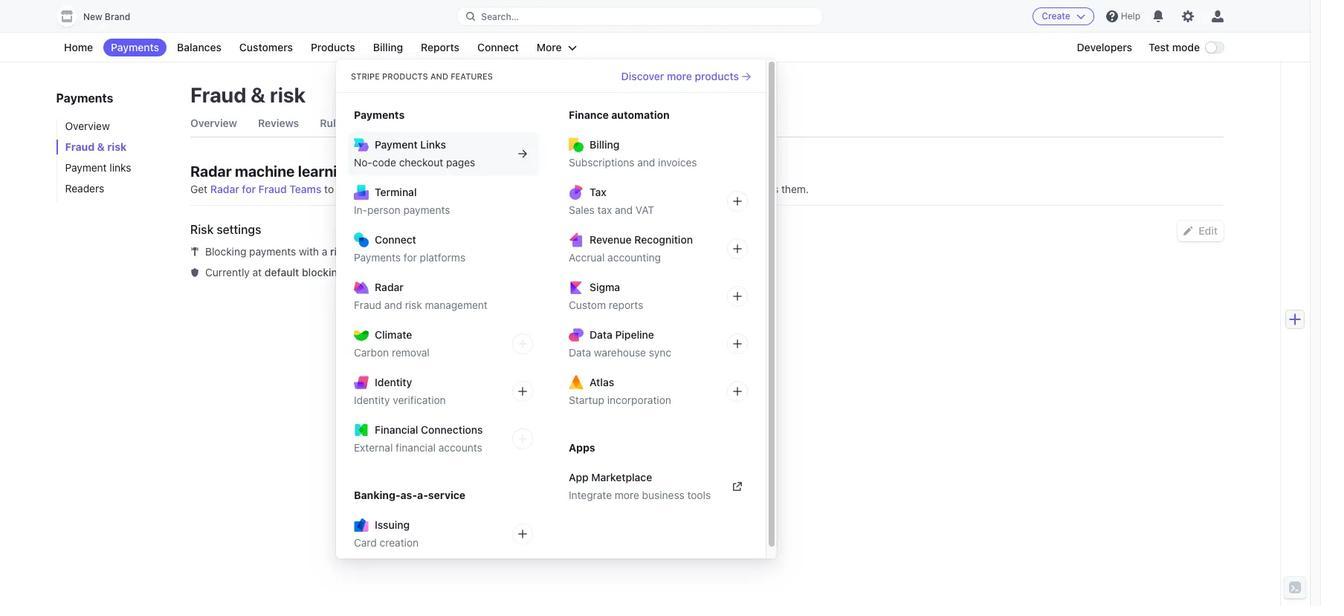 Task type: describe. For each thing, give the bounding box(es) containing it.
test
[[1149, 41, 1170, 54]]

fraud up climate
[[354, 299, 382, 312]]

1 vertical spatial connect
[[375, 234, 416, 246]]

1 horizontal spatial more
[[667, 70, 692, 82]]

fraud & risk link
[[57, 140, 176, 155]]

on
[[607, 183, 619, 196]]

platforms
[[420, 251, 466, 264]]

stripe products and features
[[351, 71, 493, 81]]

sync
[[649, 347, 672, 359]]

accounting
[[608, 251, 661, 264]]

2 vertical spatial payments
[[249, 245, 296, 258]]

0 vertical spatial &
[[251, 83, 266, 107]]

radar right get
[[210, 183, 239, 196]]

developers
[[1077, 41, 1133, 54]]

tax
[[598, 204, 612, 216]]

accounts
[[439, 442, 483, 454]]

management
[[425, 299, 488, 312]]

finance
[[569, 109, 609, 121]]

billing inside "link"
[[373, 41, 403, 54]]

currently at default blocking settings
[[205, 266, 386, 279]]

revenue recognition
[[590, 234, 693, 246]]

radar machine learning get radar for fraud teams to adjust which payments are automatically blocked based on the risk score that radar assigns them.
[[190, 163, 809, 196]]

1 vertical spatial for
[[404, 251, 417, 264]]

discover more products link
[[622, 69, 751, 84]]

blocking payments with a risk score of 75 or higher .
[[205, 245, 456, 258]]

0 vertical spatial fraud & risk
[[190, 83, 306, 107]]

that
[[690, 183, 709, 196]]

adjust
[[337, 183, 366, 196]]

them.
[[782, 183, 809, 196]]

are
[[450, 183, 465, 196]]

blocking
[[205, 245, 246, 258]]

sales tax and vat
[[569, 204, 655, 216]]

readers
[[65, 182, 105, 195]]

and left invoices
[[638, 156, 656, 169]]

edit button
[[1178, 221, 1224, 242]]

creation
[[380, 537, 419, 550]]

radar for fraud teams link
[[210, 183, 322, 196]]

billing link
[[366, 39, 411, 57]]

overview for fraud & risk
[[190, 117, 237, 129]]

assigns
[[743, 183, 779, 196]]

revenue
[[590, 234, 632, 246]]

risk
[[190, 223, 214, 237]]

1 vertical spatial payments
[[403, 204, 450, 216]]

finance automation
[[569, 109, 670, 121]]

incorporation
[[607, 394, 671, 407]]

payments inside radar machine learning get radar for fraud teams to adjust which payments are automatically blocked based on the risk score that radar assigns them.
[[400, 183, 447, 196]]

help
[[1121, 10, 1141, 22]]

readers link
[[57, 181, 176, 196]]

invoices
[[658, 156, 697, 169]]

apps
[[569, 442, 596, 454]]

issuing
[[375, 519, 410, 532]]

more button
[[529, 39, 584, 57]]

of
[[381, 245, 391, 258]]

reports
[[421, 41, 460, 54]]

verification
[[393, 394, 446, 407]]

discover
[[622, 70, 664, 82]]

radar up get
[[190, 163, 232, 180]]

service
[[428, 489, 466, 502]]

and up climate
[[384, 299, 402, 312]]

tab list containing overview
[[190, 110, 1224, 138]]

financial
[[396, 442, 436, 454]]

to
[[324, 183, 334, 196]]

payments for platforms
[[354, 251, 466, 264]]

external
[[354, 442, 393, 454]]

based
[[575, 183, 604, 196]]

code
[[372, 156, 396, 169]]

identity verification
[[354, 394, 446, 407]]

fraud up payment links
[[65, 141, 95, 153]]

atlas
[[590, 376, 614, 389]]

data for data pipeline
[[590, 329, 613, 341]]

for inside radar machine learning get radar for fraud teams to adjust which payments are automatically blocked based on the risk score that radar assigns them.
[[242, 183, 256, 196]]

sales
[[569, 204, 595, 216]]

1 horizontal spatial settings
[[347, 266, 386, 279]]

banking-
[[354, 489, 401, 502]]

identity for identity
[[375, 376, 412, 389]]

balances
[[177, 41, 222, 54]]

0 vertical spatial settings
[[217, 223, 261, 237]]

which
[[369, 183, 397, 196]]

business
[[642, 489, 685, 502]]

create
[[1042, 10, 1071, 22]]

accrual accounting
[[569, 251, 661, 264]]

with
[[299, 245, 319, 258]]

data pipeline
[[590, 329, 654, 341]]

as-
[[401, 489, 417, 502]]

edit
[[1199, 225, 1218, 237]]

home
[[64, 41, 93, 54]]

1 vertical spatial score
[[351, 245, 378, 258]]

risk inside radar machine learning get radar for fraud teams to adjust which payments are automatically blocked based on the risk score that radar assigns them.
[[640, 183, 658, 196]]

payments down stripe
[[354, 109, 405, 121]]

card
[[354, 537, 377, 550]]

warehouse
[[594, 347, 646, 359]]

links
[[110, 161, 132, 174]]

integrate
[[569, 489, 612, 502]]

risk up climate
[[405, 299, 422, 312]]

payment for payment links
[[375, 138, 418, 151]]

products link
[[303, 39, 363, 57]]

a
[[322, 245, 328, 258]]

new
[[83, 11, 102, 22]]

payment links link
[[57, 161, 176, 176]]

more inside app marketplace integrate more business tools
[[615, 489, 640, 502]]



Task type: locate. For each thing, give the bounding box(es) containing it.
0 vertical spatial products
[[311, 41, 355, 54]]

balances link
[[170, 39, 229, 57]]

pages
[[446, 156, 476, 169]]

score left of
[[351, 245, 378, 258]]

identity up 'financial'
[[354, 394, 390, 407]]

fraud
[[190, 83, 246, 107], [65, 141, 95, 153], [259, 183, 287, 196], [354, 299, 382, 312]]

brand
[[105, 11, 130, 22]]

1 horizontal spatial score
[[660, 183, 687, 196]]

payments up 'default' on the left top of page
[[249, 245, 296, 258]]

overview link up fraud & risk link
[[57, 119, 176, 134]]

1 vertical spatial identity
[[354, 394, 390, 407]]

sigma
[[590, 281, 620, 294]]

0 vertical spatial connect
[[477, 41, 519, 54]]

overview link for fraud & risk
[[190, 110, 237, 137]]

payments left or
[[354, 251, 401, 264]]

0 vertical spatial identity
[[375, 376, 412, 389]]

1 horizontal spatial overview link
[[190, 110, 237, 137]]

external financial accounts
[[354, 442, 483, 454]]

risk right the
[[640, 183, 658, 196]]

fraud down balances link
[[190, 83, 246, 107]]

lists
[[368, 117, 392, 129]]

0 horizontal spatial payment
[[65, 161, 107, 174]]

overview
[[190, 117, 237, 129], [65, 120, 110, 132]]

svg image
[[1184, 227, 1193, 236]]

and right tax
[[615, 204, 633, 216]]

0 horizontal spatial overview link
[[57, 119, 176, 134]]

fraud down machine
[[259, 183, 287, 196]]

risk up links
[[108, 141, 127, 153]]

overview left 'reviews'
[[190, 117, 237, 129]]

overview for payments
[[65, 120, 110, 132]]

0 horizontal spatial products
[[311, 41, 355, 54]]

identity
[[375, 376, 412, 389], [354, 394, 390, 407]]

Search… text field
[[458, 7, 823, 26]]

reports link
[[414, 39, 467, 57]]

customers link
[[232, 39, 300, 57]]

data for data warehouse sync
[[569, 347, 591, 359]]

payments inside 'link'
[[111, 41, 159, 54]]

Search… search field
[[458, 7, 823, 26]]

teams
[[290, 183, 322, 196]]

at
[[253, 266, 262, 279]]

discover more products
[[622, 70, 739, 82]]

new brand button
[[57, 6, 145, 27]]

the
[[622, 183, 638, 196]]

1 vertical spatial billing
[[590, 138, 620, 151]]

financial connections
[[375, 424, 483, 437]]

settings up blocking
[[217, 223, 261, 237]]

data warehouse sync
[[569, 347, 672, 359]]

currently
[[205, 266, 250, 279]]

startup
[[569, 394, 605, 407]]

payments down brand
[[111, 41, 159, 54]]

subscriptions
[[569, 156, 635, 169]]

0 horizontal spatial connect
[[375, 234, 416, 246]]

connect link
[[470, 39, 526, 57]]

billing up subscriptions
[[590, 138, 620, 151]]

0 horizontal spatial for
[[242, 183, 256, 196]]

&
[[251, 83, 266, 107], [98, 141, 105, 153]]

settings
[[217, 223, 261, 237], [347, 266, 386, 279]]

1 horizontal spatial for
[[404, 251, 417, 264]]

overview link left reviews link
[[190, 110, 237, 137]]

learning
[[298, 163, 355, 180]]

carbon
[[354, 347, 389, 359]]

create button
[[1033, 7, 1095, 25]]

radar down of
[[375, 281, 404, 294]]

1 horizontal spatial billing
[[590, 138, 620, 151]]

blocked
[[534, 183, 572, 196]]

tax
[[590, 186, 607, 199]]

0 horizontal spatial score
[[351, 245, 378, 258]]

score inside radar machine learning get radar for fraud teams to adjust which payments are automatically blocked based on the risk score that radar assigns them.
[[660, 183, 687, 196]]

data up the warehouse
[[590, 329, 613, 341]]

payments
[[111, 41, 159, 54], [57, 91, 114, 105], [354, 109, 405, 121], [354, 251, 401, 264]]

fraud and risk management
[[354, 299, 488, 312]]

links
[[420, 138, 446, 151]]

risk up 'reviews'
[[270, 83, 306, 107]]

payment for payment links
[[65, 161, 107, 174]]

stripe
[[351, 71, 380, 81]]

tab inside tab list
[[413, 110, 478, 137]]

payment up code
[[375, 138, 418, 151]]

0 vertical spatial data
[[590, 329, 613, 341]]

score
[[660, 183, 687, 196], [351, 245, 378, 258]]

fraud inside radar machine learning get radar for fraud teams to adjust which payments are automatically blocked based on the risk score that radar assigns them.
[[259, 183, 287, 196]]

radar right 'that'
[[712, 183, 740, 196]]

75
[[394, 245, 406, 258]]

a-
[[417, 489, 428, 502]]

startup incorporation
[[569, 394, 671, 407]]

0 vertical spatial more
[[667, 70, 692, 82]]

features
[[451, 71, 493, 81]]

more
[[667, 70, 692, 82], [615, 489, 640, 502]]

1 vertical spatial payment
[[65, 161, 107, 174]]

fraud & risk up payment links
[[65, 141, 127, 153]]

for right of
[[404, 251, 417, 264]]

1 vertical spatial fraud & risk
[[65, 141, 127, 153]]

carbon removal
[[354, 347, 430, 359]]

for down machine
[[242, 183, 256, 196]]

checkout
[[399, 156, 443, 169]]

1 horizontal spatial payment
[[375, 138, 418, 151]]

person
[[367, 204, 401, 216]]

overview up fraud & risk link
[[65, 120, 110, 132]]

1 horizontal spatial connect
[[477, 41, 519, 54]]

automation
[[612, 109, 670, 121]]

settings down of
[[347, 266, 386, 279]]

1 vertical spatial data
[[569, 347, 591, 359]]

risk right a
[[330, 245, 348, 258]]

products
[[311, 41, 355, 54], [382, 71, 428, 81]]

marketplace
[[592, 472, 652, 484]]

and down reports link
[[431, 71, 449, 81]]

0 vertical spatial payments
[[400, 183, 447, 196]]

payment links
[[375, 138, 446, 151]]

more right discover
[[667, 70, 692, 82]]

for
[[242, 183, 256, 196], [404, 251, 417, 264]]

0 vertical spatial for
[[242, 183, 256, 196]]

no-
[[354, 156, 372, 169]]

& up payment links
[[98, 141, 105, 153]]

custom reports
[[569, 299, 644, 312]]

card creation
[[354, 537, 419, 550]]

connect up the payments for platforms
[[375, 234, 416, 246]]

products up stripe
[[311, 41, 355, 54]]

1 vertical spatial &
[[98, 141, 105, 153]]

identity for identity verification
[[354, 394, 390, 407]]

& inside fraud & risk link
[[98, 141, 105, 153]]

0 vertical spatial score
[[660, 183, 687, 196]]

get
[[190, 183, 208, 196]]

1 horizontal spatial &
[[251, 83, 266, 107]]

removal
[[392, 347, 430, 359]]

identity up identity verification at bottom left
[[375, 376, 412, 389]]

in-person payments
[[354, 204, 450, 216]]

overview link for payments
[[57, 119, 176, 134]]

payments down home link
[[57, 91, 114, 105]]

& up 'reviews'
[[251, 83, 266, 107]]

reports
[[609, 299, 644, 312]]

0 vertical spatial billing
[[373, 41, 403, 54]]

1 vertical spatial more
[[615, 489, 640, 502]]

products down billing "link"
[[382, 71, 428, 81]]

reviews link
[[258, 110, 299, 137]]

app marketplace integrate more business tools
[[569, 472, 711, 502]]

automatically
[[468, 183, 531, 196]]

no-code checkout pages
[[354, 156, 476, 169]]

accrual
[[569, 251, 605, 264]]

or
[[409, 245, 419, 258]]

connect down search…
[[477, 41, 519, 54]]

connect
[[477, 41, 519, 54], [375, 234, 416, 246]]

tools
[[688, 489, 711, 502]]

overview link
[[190, 110, 237, 137], [57, 119, 176, 134]]

developers link
[[1070, 39, 1140, 57]]

score left 'that'
[[660, 183, 687, 196]]

0 vertical spatial payment
[[375, 138, 418, 151]]

help button
[[1101, 4, 1147, 28]]

1 horizontal spatial overview
[[190, 117, 237, 129]]

search…
[[481, 11, 519, 22]]

0 horizontal spatial fraud & risk
[[65, 141, 127, 153]]

0 horizontal spatial more
[[615, 489, 640, 502]]

fraud & risk up 'reviews'
[[190, 83, 306, 107]]

1 vertical spatial settings
[[347, 266, 386, 279]]

more down the marketplace
[[615, 489, 640, 502]]

default
[[265, 266, 299, 279]]

subscriptions and invoices
[[569, 156, 697, 169]]

0 horizontal spatial billing
[[373, 41, 403, 54]]

payments
[[400, 183, 447, 196], [403, 204, 450, 216], [249, 245, 296, 258]]

connections
[[421, 424, 483, 437]]

1 horizontal spatial fraud & risk
[[190, 83, 306, 107]]

billing up stripe
[[373, 41, 403, 54]]

0 horizontal spatial settings
[[217, 223, 261, 237]]

0 horizontal spatial &
[[98, 141, 105, 153]]

1 vertical spatial products
[[382, 71, 428, 81]]

payments down terminal
[[403, 204, 450, 216]]

tab list
[[190, 110, 1224, 138]]

rules
[[320, 117, 348, 129]]

payments link
[[103, 39, 167, 57]]

rules link
[[320, 110, 348, 137]]

tab
[[413, 110, 478, 137]]

vat
[[636, 204, 655, 216]]

higher
[[422, 245, 453, 258]]

1 horizontal spatial products
[[382, 71, 428, 81]]

data up atlas
[[569, 347, 591, 359]]

payment up readers
[[65, 161, 107, 174]]

0 horizontal spatial overview
[[65, 120, 110, 132]]

payments down checkout at top left
[[400, 183, 447, 196]]



Task type: vqa. For each thing, say whether or not it's contained in the screenshot.
Get
yes



